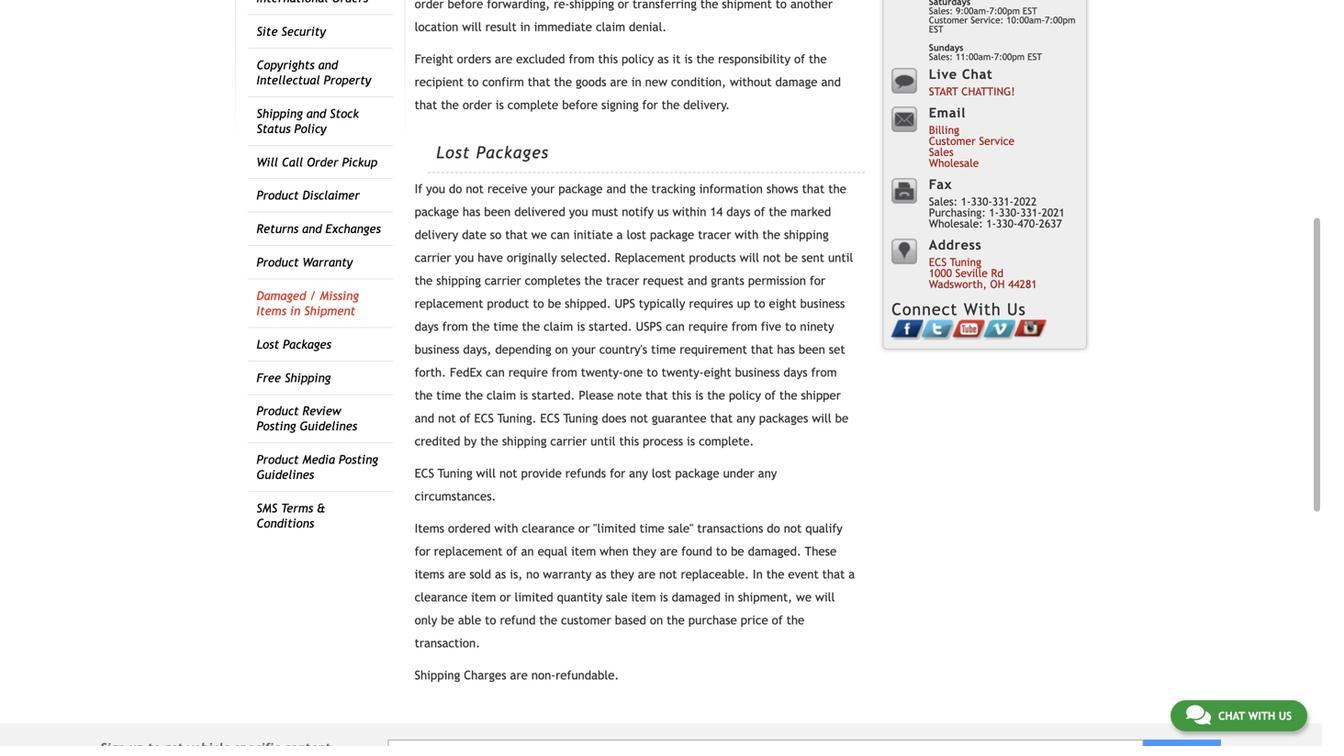 Task type: locate. For each thing, give the bounding box(es) containing it.
1 horizontal spatial claim
[[544, 320, 573, 334]]

claim
[[544, 320, 573, 334], [487, 389, 516, 403]]

1 vertical spatial packages
[[283, 337, 331, 352]]

the down new
[[662, 98, 680, 112]]

in
[[632, 75, 642, 89], [290, 304, 301, 318], [725, 591, 735, 605]]

shipped.
[[565, 297, 611, 311]]

guidelines inside product media posting guidelines
[[257, 468, 314, 482]]

equal
[[538, 545, 568, 559]]

1 twenty- from the left
[[581, 366, 623, 380]]

0 horizontal spatial a
[[617, 228, 623, 242]]

ecs down credited
[[415, 467, 434, 481]]

email
[[929, 105, 966, 120]]

damaged
[[257, 289, 306, 303]]

3 sales: from the top
[[929, 195, 958, 208]]

eight
[[769, 297, 797, 311], [704, 366, 732, 380]]

sales: inside sundays sales: 11:00am-7:00pm est
[[929, 51, 953, 62]]

is down guarantee
[[687, 435, 695, 449]]

sales: inside the "fax sales: 1-330-331-2022 purchasing: 1-330-331-2021 wholesale: 1-330-470-2637"
[[929, 195, 958, 208]]

twenty- down requirement
[[662, 366, 704, 380]]

&
[[317, 502, 325, 516]]

a right event
[[849, 568, 855, 582]]

will call order pickup
[[257, 155, 378, 169]]

on right depending at the left of page
[[555, 343, 568, 357]]

lost
[[627, 228, 647, 242], [652, 467, 672, 481]]

has
[[463, 205, 481, 219], [777, 343, 795, 357]]

damaged.
[[748, 545, 802, 559]]

1 horizontal spatial in
[[632, 75, 642, 89]]

require
[[689, 320, 728, 334], [509, 366, 548, 380]]

ecs inside 'ecs tuning will not provide refunds for any lost package under any circumstances.'
[[415, 467, 434, 481]]

lost inside if you do not receive your package and the tracking information shows that the package has been delivered you must notify us within 14 days of the marked delivery date so that we can initiate a lost package tracer with the shipping carrier you have originally selected. replacement products will not be sent until the shipping carrier completes the tracer request and grants permission for replacement product to be shipped. ups typically requires up to eight business days from the time the claim is started. usps can require from five to ninety business days, depending on your country's time requirement that has been set forth. fedex can require from twenty-one to twenty-eight business days from the time the claim is started. please note that this is the policy of the shipper and not of ecs tuning. ecs tuning does not guarantee that any packages will be credited by the shipping carrier until this process is complete.
[[627, 228, 647, 242]]

0 horizontal spatial require
[[509, 366, 548, 380]]

is right it
[[685, 52, 693, 66]]

2 vertical spatial can
[[486, 366, 505, 380]]

0 horizontal spatial us
[[1007, 300, 1027, 319]]

items
[[257, 304, 287, 318], [415, 522, 445, 536]]

time left sale"
[[640, 522, 665, 536]]

0 vertical spatial on
[[555, 343, 568, 357]]

1 vertical spatial days
[[415, 320, 439, 334]]

do up the damaged.
[[767, 522, 780, 536]]

chat right the comments icon
[[1219, 710, 1246, 723]]

clearance down the 'items'
[[415, 591, 468, 605]]

complete.
[[699, 435, 754, 449]]

product inside "product review posting guidelines"
[[257, 404, 299, 419]]

0 vertical spatial items
[[257, 304, 287, 318]]

1 customer from the top
[[929, 15, 968, 25]]

items down 'damaged'
[[257, 304, 287, 318]]

1 horizontal spatial posting
[[339, 453, 378, 467]]

with right ordered
[[495, 522, 518, 536]]

freight orders are excluded from this policy as it is the responsibility of the recipient to confirm that the goods are in new condition, without damage and that the order is complete before signing for the delivery.
[[415, 52, 841, 112]]

sales: for fax
[[929, 195, 958, 208]]

sales: inside the sales: 9:00am-7:00pm est customer service: 10:00am-7:00pm est
[[929, 5, 953, 16]]

customer
[[929, 15, 968, 25], [929, 134, 976, 147]]

1 vertical spatial us
[[1279, 710, 1292, 723]]

for
[[643, 98, 658, 112], [810, 274, 826, 288], [610, 467, 626, 481], [415, 545, 430, 559]]

2 horizontal spatial this
[[672, 389, 692, 403]]

be down transactions
[[731, 545, 745, 559]]

is left damaged
[[660, 591, 668, 605]]

item down sold
[[471, 591, 496, 605]]

us for connect with us
[[1007, 300, 1027, 319]]

be left sent
[[785, 251, 798, 265]]

tuning
[[950, 256, 982, 268], [564, 412, 598, 426], [438, 467, 473, 481]]

1 horizontal spatial tracer
[[698, 228, 731, 242]]

tuning inside if you do not receive your package and the tracking information shows that the package has been delivered you must notify us within 14 days of the marked delivery date so that we can initiate a lost package tracer with the shipping carrier you have originally selected. replacement products will not be sent until the shipping carrier completes the tracer request and grants permission for replacement product to be shipped. ups typically requires up to eight business days from the time the claim is started. usps can require from five to ninety business days, depending on your country's time requirement that has been set forth. fedex can require from twenty-one to twenty-eight business days from the time the claim is started. please note that this is the policy of the shipper and not of ecs tuning. ecs tuning does not guarantee that any packages will be credited by the shipping carrier until this process is complete.
[[564, 412, 598, 426]]

this up "goods"
[[598, 52, 618, 66]]

any up complete.
[[737, 412, 756, 426]]

the right by
[[481, 435, 499, 449]]

to down the orders
[[467, 75, 479, 89]]

delivery
[[415, 228, 458, 242]]

chatting!
[[962, 85, 1016, 98]]

initiate
[[574, 228, 613, 242]]

are up confirm
[[495, 52, 513, 66]]

for inside freight orders are excluded from this policy as it is the responsibility of the recipient to confirm that the goods are in new condition, without damage and that the order is complete before signing for the delivery.
[[643, 98, 658, 112]]

without
[[730, 75, 772, 89]]

not up the damaged.
[[784, 522, 802, 536]]

shipping down "have"
[[436, 274, 481, 288]]

days right 14
[[727, 205, 751, 219]]

any inside if you do not receive your package and the tracking information shows that the package has been delivered you must notify us within 14 days of the marked delivery date so that we can initiate a lost package tracer with the shipping carrier you have originally selected. replacement products will not be sent until the shipping carrier completes the tracer request and grants permission for replacement product to be shipped. ups typically requires up to eight business days from the time the claim is started. usps can require from five to ninety business days, depending on your country's time requirement that has been set forth. fedex can require from twenty-one to twenty-eight business days from the time the claim is started. please note that this is the policy of the shipper and not of ecs tuning. ecs tuning does not guarantee that any packages will be credited by the shipping carrier until this process is complete.
[[737, 412, 756, 426]]

that
[[528, 75, 551, 89], [415, 98, 437, 112], [802, 182, 825, 196], [505, 228, 528, 242], [751, 343, 774, 357], [646, 389, 668, 403], [710, 412, 733, 426], [823, 568, 845, 582]]

conditions
[[257, 517, 314, 531]]

in
[[753, 568, 763, 582]]

0 vertical spatial customer
[[929, 15, 968, 25]]

or down is,
[[500, 591, 511, 605]]

we inside if you do not receive your package and the tracking information shows that the package has been delivered you must notify us within 14 days of the marked delivery date so that we can initiate a lost package tracer with the shipping carrier you have originally selected. replacement products will not be sent until the shipping carrier completes the tracer request and grants permission for replacement product to be shipped. ups typically requires up to eight business days from the time the claim is started. usps can require from five to ninety business days, depending on your country's time requirement that has been set forth. fedex can require from twenty-one to twenty-eight business days from the time the claim is started. please note that this is the policy of the shipper and not of ecs tuning. ecs tuning does not guarantee that any packages will be credited by the shipping carrier until this process is complete.
[[532, 228, 547, 242]]

0 horizontal spatial this
[[598, 52, 618, 66]]

claim up tuning.
[[487, 389, 516, 403]]

1 horizontal spatial any
[[737, 412, 756, 426]]

item up based
[[631, 591, 656, 605]]

grants
[[711, 274, 745, 288]]

1 sales: from the top
[[929, 5, 953, 16]]

0 horizontal spatial posting
[[257, 419, 296, 434]]

1 vertical spatial can
[[666, 320, 685, 334]]

been
[[484, 205, 511, 219], [799, 343, 826, 357]]

quantity
[[557, 591, 603, 605]]

be right only
[[441, 614, 454, 628]]

sales: for sundays
[[929, 51, 953, 62]]

packages up free shipping "link"
[[283, 337, 331, 352]]

1 vertical spatial tuning
[[564, 412, 598, 426]]

0 vertical spatial this
[[598, 52, 618, 66]]

1 horizontal spatial items
[[415, 522, 445, 536]]

1 vertical spatial lost
[[257, 337, 279, 352]]

based
[[615, 614, 647, 628]]

for down sent
[[810, 274, 826, 288]]

your
[[531, 182, 555, 196], [572, 343, 596, 357]]

1 vertical spatial you
[[569, 205, 588, 219]]

1000
[[929, 267, 952, 280]]

ecs
[[929, 256, 947, 268], [474, 412, 494, 426], [540, 412, 560, 426], [415, 467, 434, 481]]

fax sales: 1-330-331-2022 purchasing: 1-330-331-2021 wholesale: 1-330-470-2637
[[929, 177, 1065, 230]]

be
[[785, 251, 798, 265], [548, 297, 561, 311], [835, 412, 849, 426], [731, 545, 745, 559], [441, 614, 454, 628]]

replacement inside items ordered with clearance or "limited time sale" transactions do not qualify for replacement of an equal item when they are found to be damaged. these items are sold as is, no warranty as they are not replaceable. in the event that a clearance item or limited quantity sale item is damaged in shipment, we will only be able to refund the customer based on the purchase price of the transaction.
[[434, 545, 503, 559]]

guidelines down review
[[300, 419, 357, 434]]

2 sales: from the top
[[929, 51, 953, 62]]

that inside items ordered with clearance or "limited time sale" transactions do not qualify for replacement of an equal item when they are found to be damaged. these items are sold as is, no warranty as they are not replaceable. in the event that a clearance item or limited quantity sale item is damaged in shipment, we will only be able to refund the customer based on the purchase price of the transaction.
[[823, 568, 845, 582]]

marked
[[791, 205, 831, 219]]

shipping for shipping and stock status policy
[[257, 106, 303, 121]]

require down depending at the left of page
[[509, 366, 548, 380]]

on inside items ordered with clearance or "limited time sale" transactions do not qualify for replacement of an equal item when they are found to be damaged. these items are sold as is, no warranty as they are not replaceable. in the event that a clearance item or limited quantity sale item is damaged in shipment, we will only be able to refund the customer based on the purchase price of the transaction.
[[650, 614, 663, 628]]

"limited
[[593, 522, 636, 536]]

and up property
[[318, 58, 338, 72]]

0 vertical spatial lost packages
[[436, 143, 549, 162]]

is up guarantee
[[695, 389, 704, 403]]

sale"
[[668, 522, 694, 536]]

2 horizontal spatial in
[[725, 591, 735, 605]]

product inside product media posting guidelines
[[257, 453, 299, 467]]

sales: left 9:00am-
[[929, 5, 953, 16]]

this up guarantee
[[672, 389, 692, 403]]

that right "so"
[[505, 228, 528, 242]]

2 horizontal spatial days
[[784, 366, 808, 380]]

2 product from the top
[[257, 255, 299, 270]]

are left sold
[[448, 568, 466, 582]]

1 horizontal spatial us
[[1279, 710, 1292, 723]]

1 horizontal spatial as
[[595, 568, 607, 582]]

lost inside 'ecs tuning will not provide refunds for any lost package under any circumstances.'
[[652, 467, 672, 481]]

lost packages up free shipping "link"
[[257, 337, 331, 352]]

0 horizontal spatial or
[[500, 591, 511, 605]]

billing
[[929, 123, 960, 136]]

0 vertical spatial us
[[1007, 300, 1027, 319]]

0 horizontal spatial on
[[555, 343, 568, 357]]

est down 10:00am-
[[1028, 51, 1043, 62]]

you left must
[[569, 205, 588, 219]]

1 vertical spatial sales:
[[929, 51, 953, 62]]

one
[[623, 366, 643, 380]]

replacement up days,
[[415, 297, 484, 311]]

of down information
[[754, 205, 765, 219]]

0 horizontal spatial carrier
[[415, 251, 451, 265]]

copyrights and intellectual property
[[257, 58, 371, 87]]

0 vertical spatial lost
[[436, 143, 470, 162]]

0 horizontal spatial can
[[486, 366, 505, 380]]

2 vertical spatial est
[[1028, 51, 1043, 62]]

1 horizontal spatial lost
[[652, 467, 672, 481]]

0 horizontal spatial item
[[471, 591, 496, 605]]

originally
[[507, 251, 557, 265]]

packages up receive
[[476, 143, 549, 162]]

purchasing:
[[929, 206, 986, 219]]

1 vertical spatial require
[[509, 366, 548, 380]]

1 vertical spatial items
[[415, 522, 445, 536]]

2 vertical spatial in
[[725, 591, 735, 605]]

customer inside the sales: 9:00am-7:00pm est customer service: 10:00am-7:00pm est
[[929, 15, 968, 25]]

posting for product media posting guidelines
[[339, 453, 378, 467]]

item up the warranty
[[571, 545, 596, 559]]

guidelines inside "product review posting guidelines"
[[300, 419, 357, 434]]

the up shipped.
[[585, 274, 603, 288]]

days up shipper
[[784, 366, 808, 380]]

2 horizontal spatial with
[[1249, 710, 1276, 723]]

0 horizontal spatial claim
[[487, 389, 516, 403]]

for inside 'ecs tuning will not provide refunds for any lost package under any circumstances.'
[[610, 467, 626, 481]]

4 product from the top
[[257, 453, 299, 467]]

1 horizontal spatial a
[[849, 568, 855, 582]]

2 vertical spatial business
[[735, 366, 780, 380]]

0 vertical spatial we
[[532, 228, 547, 242]]

copyrights and intellectual property link
[[257, 58, 371, 87]]

this down does on the bottom of page
[[620, 435, 639, 449]]

start
[[929, 85, 959, 98]]

1 horizontal spatial clearance
[[522, 522, 575, 536]]

please
[[579, 389, 614, 403]]

lost up the free
[[257, 337, 279, 352]]

will call order pickup link
[[257, 155, 378, 169]]

0 vertical spatial or
[[579, 522, 590, 536]]

0 vertical spatial in
[[632, 75, 642, 89]]

no
[[526, 568, 540, 582]]

1 product from the top
[[257, 188, 299, 203]]

0 vertical spatial tuning
[[950, 256, 982, 268]]

media
[[303, 453, 335, 467]]

with inside 'chat with us' link
[[1249, 710, 1276, 723]]

sales
[[929, 145, 954, 158]]

posting inside "product review posting guidelines"
[[257, 419, 296, 434]]

connect with us
[[892, 300, 1027, 319]]

product up "returns"
[[257, 188, 299, 203]]

on right based
[[650, 614, 663, 628]]

shipping charges are non-refundable.
[[415, 669, 619, 683]]

tuning up circumstances.
[[438, 467, 473, 481]]

in inside freight orders are excluded from this policy as it is the responsibility of the recipient to confirm that the goods are in new condition, without damage and that the order is complete before signing for the delivery.
[[632, 75, 642, 89]]

they up sale
[[610, 568, 634, 582]]

2 customer from the top
[[929, 134, 976, 147]]

0 horizontal spatial started.
[[532, 389, 575, 403]]

0 horizontal spatial business
[[415, 343, 460, 357]]

0 vertical spatial do
[[449, 182, 462, 196]]

sales: down fax
[[929, 195, 958, 208]]

shipping down marked
[[784, 228, 829, 242]]

will inside 'ecs tuning will not provide refunds for any lost package under any circumstances.'
[[476, 467, 496, 481]]

product for product media posting guidelines
[[257, 453, 299, 467]]

eight down requirement
[[704, 366, 732, 380]]

0 vertical spatial sales:
[[929, 5, 953, 16]]

shipping inside 'shipping and stock status policy'
[[257, 106, 303, 121]]

1 horizontal spatial packages
[[476, 143, 549, 162]]

tuning.
[[498, 412, 537, 426]]

0 vertical spatial clearance
[[522, 522, 575, 536]]

0 vertical spatial a
[[617, 228, 623, 242]]

1 vertical spatial business
[[415, 343, 460, 357]]

time inside items ordered with clearance or "limited time sale" transactions do not qualify for replacement of an equal item when they are found to be damaged. these items are sold as is, no warranty as they are not replaceable. in the event that a clearance item or limited quantity sale item is damaged in shipment, we will only be able to refund the customer based on the purchase price of the transaction.
[[640, 522, 665, 536]]

and inside 'shipping and stock status policy'
[[306, 106, 326, 121]]

security
[[281, 24, 326, 39]]

business down five
[[735, 366, 780, 380]]

that up marked
[[802, 182, 825, 196]]

guidelines for media
[[257, 468, 314, 482]]

0 horizontal spatial tuning
[[438, 467, 473, 481]]

product for product warranty
[[257, 255, 299, 270]]

or left "limited
[[579, 522, 590, 536]]

0 horizontal spatial in
[[290, 304, 301, 318]]

not left provide
[[500, 467, 518, 481]]

claim down shipped.
[[544, 320, 573, 334]]

if
[[415, 182, 423, 196]]

2 horizontal spatial carrier
[[551, 435, 587, 449]]

0 vertical spatial lost
[[627, 228, 647, 242]]

any
[[737, 412, 756, 426], [629, 467, 648, 481], [758, 467, 777, 481]]

shipping
[[257, 106, 303, 121], [285, 371, 331, 385], [415, 669, 460, 683]]

1 vertical spatial customer
[[929, 134, 976, 147]]

1 vertical spatial replacement
[[434, 545, 503, 559]]

1 horizontal spatial chat
[[1219, 710, 1246, 723]]

in down 'damaged'
[[290, 304, 301, 318]]

guidelines up terms
[[257, 468, 314, 482]]

1 vertical spatial until
[[591, 435, 616, 449]]

1 vertical spatial eight
[[704, 366, 732, 380]]

1 vertical spatial we
[[796, 591, 812, 605]]

with up products
[[735, 228, 759, 242]]

they
[[633, 545, 657, 559], [610, 568, 634, 582]]

new
[[645, 75, 668, 89]]

that down the recipient
[[415, 98, 437, 112]]

from inside freight orders are excluded from this policy as it is the responsibility of the recipient to confirm that the goods are in new condition, without damage and that the order is complete before signing for the delivery.
[[569, 52, 595, 66]]

have
[[478, 251, 503, 265]]

3 product from the top
[[257, 404, 299, 419]]

lost down order
[[436, 143, 470, 162]]

us
[[658, 205, 669, 219]]

tuning inside 'ecs tuning will not provide refunds for any lost package under any circumstances.'
[[438, 467, 473, 481]]

will down event
[[816, 591, 835, 605]]

0 horizontal spatial twenty-
[[581, 366, 623, 380]]

1 horizontal spatial started.
[[589, 320, 632, 334]]

0 horizontal spatial we
[[532, 228, 547, 242]]

of up damage
[[794, 52, 805, 66]]

1 horizontal spatial policy
[[729, 389, 761, 403]]

and inside "copyrights and intellectual property"
[[318, 58, 338, 72]]

carrier up refunds
[[551, 435, 587, 449]]

connect
[[892, 300, 958, 319]]

2 vertical spatial days
[[784, 366, 808, 380]]

start chatting! link
[[929, 85, 1016, 98]]

1 vertical spatial do
[[767, 522, 780, 536]]

0 vertical spatial guidelines
[[300, 419, 357, 434]]

found
[[682, 545, 713, 559]]

1 horizontal spatial tuning
[[564, 412, 598, 426]]

requirement
[[680, 343, 747, 357]]

shipper
[[801, 389, 841, 403]]

your up delivered
[[531, 182, 555, 196]]

has up date
[[463, 205, 481, 219]]

items inside items ordered with clearance or "limited time sale" transactions do not qualify for replacement of an equal item when they are found to be damaged. these items are sold as is, no warranty as they are not replaceable. in the event that a clearance item or limited quantity sale item is damaged in shipment, we will only be able to refund the customer based on the purchase price of the transaction.
[[415, 522, 445, 536]]

lost down 'notify'
[[627, 228, 647, 242]]

and up requires
[[688, 274, 708, 288]]

shipping and stock status policy link
[[257, 106, 359, 136]]

posting inside product media posting guidelines
[[339, 453, 378, 467]]

the up marked
[[829, 182, 847, 196]]

7:00pm inside sundays sales: 11:00am-7:00pm est
[[995, 51, 1025, 62]]

forth.
[[415, 366, 446, 380]]

exchanges
[[326, 222, 381, 236]]

signing
[[602, 98, 639, 112]]

1-
[[961, 195, 971, 208], [990, 206, 999, 219], [987, 217, 997, 230]]

not inside 'ecs tuning will not provide refunds for any lost package under any circumstances.'
[[500, 467, 518, 481]]

as left it
[[658, 52, 669, 66]]

damaged
[[672, 591, 721, 605]]

an
[[521, 545, 534, 559]]

tracer down 14
[[698, 228, 731, 242]]

0 vertical spatial carrier
[[415, 251, 451, 265]]

1 horizontal spatial or
[[579, 522, 590, 536]]

sales: up live
[[929, 51, 953, 62]]

started. left please
[[532, 389, 575, 403]]

shipping down transaction.
[[415, 669, 460, 683]]

for inside if you do not receive your package and the tracking information shows that the package has been delivered you must notify us within 14 days of the marked delivery date so that we can initiate a lost package tracer with the shipping carrier you have originally selected. replacement products will not be sent until the shipping carrier completes the tracer request and grants permission for replacement product to be shipped. ups typically requires up to eight business days from the time the claim is started. usps can require from five to ninety business days, depending on your country's time requirement that has been set forth. fedex can require from twenty-one to twenty-eight business days from the time the claim is started. please note that this is the policy of the shipper and not of ecs tuning. ecs tuning does not guarantee that any packages will be credited by the shipping carrier until this process is complete.
[[810, 274, 826, 288]]

2 vertical spatial shipping
[[502, 435, 547, 449]]

2 horizontal spatial you
[[569, 205, 588, 219]]

and right damage
[[822, 75, 841, 89]]

are up signing
[[610, 75, 628, 89]]

under
[[723, 467, 755, 481]]

this
[[598, 52, 618, 66], [672, 389, 692, 403], [620, 435, 639, 449]]

this inside freight orders are excluded from this policy as it is the responsibility of the recipient to confirm that the goods are in new condition, without damage and that the order is complete before signing for the delivery.
[[598, 52, 618, 66]]

we inside items ordered with clearance or "limited time sale" transactions do not qualify for replacement of an equal item when they are found to be damaged. these items are sold as is, no warranty as they are not replaceable. in the event that a clearance item or limited quantity sale item is damaged in shipment, we will only be able to refund the customer based on the purchase price of the transaction.
[[796, 591, 812, 605]]

require down requires
[[689, 320, 728, 334]]

ecs up by
[[474, 412, 494, 426]]

7:00pm
[[990, 5, 1020, 16], [1045, 15, 1076, 25], [995, 51, 1025, 62]]

packages
[[476, 143, 549, 162], [283, 337, 331, 352]]

1 horizontal spatial this
[[620, 435, 639, 449]]



Task type: describe. For each thing, give the bounding box(es) containing it.
the down limited
[[540, 614, 558, 628]]

the down delivery
[[415, 274, 433, 288]]

7:00pm right 'service:'
[[1045, 15, 1076, 25]]

items inside damaged / missing items in shipment
[[257, 304, 287, 318]]

0 horizontal spatial you
[[426, 182, 445, 196]]

2 horizontal spatial shipping
[[784, 228, 829, 242]]

sundays
[[929, 42, 964, 53]]

a inside items ordered with clearance or "limited time sale" transactions do not qualify for replacement of an equal item when they are found to be damaged. these items are sold as is, no warranty as they are not replaceable. in the event that a clearance item or limited quantity sale item is damaged in shipment, we will only be able to refund the customer based on the purchase price of the transaction.
[[849, 568, 855, 582]]

tuning inside "address ecs tuning 1000 seville rd wadsworth, oh 44281"
[[950, 256, 982, 268]]

excluded
[[516, 52, 565, 66]]

the up damage
[[809, 52, 827, 66]]

1 horizontal spatial your
[[572, 343, 596, 357]]

the down fedex
[[465, 389, 483, 403]]

330- up "wholesale:"
[[971, 195, 993, 208]]

that up complete.
[[710, 412, 733, 426]]

0 horizontal spatial tracer
[[606, 274, 639, 288]]

1 horizontal spatial eight
[[769, 297, 797, 311]]

able
[[458, 614, 481, 628]]

the down shows
[[769, 205, 787, 219]]

only
[[415, 614, 437, 628]]

with
[[964, 300, 1002, 319]]

will inside items ordered with clearance or "limited time sale" transactions do not qualify for replacement of an equal item when they are found to be damaged. these items are sold as is, no warranty as they are not replaceable. in the event that a clearance item or limited quantity sale item is damaged in shipment, we will only be able to refund the customer based on the purchase price of the transaction.
[[816, 591, 835, 605]]

free shipping
[[257, 371, 331, 385]]

five
[[761, 320, 782, 334]]

with inside items ordered with clearance or "limited time sale" transactions do not qualify for replacement of an equal item when they are found to be damaged. these items are sold as is, no warranty as they are not replaceable. in the event that a clearance item or limited quantity sale item is damaged in shipment, we will only be able to refund the customer based on the purchase price of the transaction.
[[495, 522, 518, 536]]

time down usps
[[651, 343, 676, 357]]

package up delivery
[[415, 205, 459, 219]]

of right the price
[[772, 614, 783, 628]]

2 vertical spatial you
[[455, 251, 474, 265]]

provide
[[521, 467, 562, 481]]

customer inside email billing customer service sales wholesale
[[929, 134, 976, 147]]

and inside freight orders are excluded from this policy as it is the responsibility of the recipient to confirm that the goods are in new condition, without damage and that the order is complete before signing for the delivery.
[[822, 75, 841, 89]]

stock
[[330, 106, 359, 121]]

must
[[592, 205, 618, 219]]

items ordered with clearance or "limited time sale" transactions do not qualify for replacement of an equal item when they are found to be damaged. these items are sold as is, no warranty as they are not replaceable. in the event that a clearance item or limited quantity sale item is damaged in shipment, we will only be able to refund the customer based on the purchase price of the transaction.
[[415, 522, 855, 651]]

0 horizontal spatial clearance
[[415, 591, 468, 605]]

2022
[[1014, 195, 1037, 208]]

refund
[[500, 614, 536, 628]]

site security link
[[257, 24, 326, 39]]

sms terms & conditions link
[[257, 502, 325, 531]]

sale
[[606, 591, 628, 605]]

0 vertical spatial claim
[[544, 320, 573, 334]]

1 horizontal spatial lost packages
[[436, 143, 549, 162]]

sms
[[257, 502, 277, 516]]

address
[[929, 237, 982, 253]]

is inside items ordered with clearance or "limited time sale" transactions do not qualify for replacement of an equal item when they are found to be damaged. these items are sold as is, no warranty as they are not replaceable. in the event that a clearance item or limited quantity sale item is damaged in shipment, we will only be able to refund the customer based on the purchase price of the transaction.
[[660, 591, 668, 605]]

0 horizontal spatial your
[[531, 182, 555, 196]]

permission
[[748, 274, 806, 288]]

the up depending at the left of page
[[522, 320, 540, 334]]

delivery.
[[684, 98, 730, 112]]

the down damaged
[[667, 614, 685, 628]]

0 horizontal spatial any
[[629, 467, 648, 481]]

7:00pm up sundays sales: 11:00am-7:00pm est
[[990, 5, 1020, 16]]

0 horizontal spatial days
[[415, 320, 439, 334]]

will down shipper
[[812, 412, 832, 426]]

is right order
[[496, 98, 504, 112]]

product warranty link
[[257, 255, 353, 270]]

1 vertical spatial or
[[500, 591, 511, 605]]

shipping for shipping charges are non-refundable.
[[415, 669, 460, 683]]

0 vertical spatial started.
[[589, 320, 632, 334]]

is down shipped.
[[577, 320, 585, 334]]

package up must
[[559, 182, 603, 196]]

2021
[[1042, 206, 1065, 219]]

the up condition,
[[697, 52, 715, 66]]

10:00am-
[[1007, 15, 1045, 25]]

1 vertical spatial shipping
[[285, 371, 331, 385]]

do inside if you do not receive your package and the tracking information shows that the package has been delivered you must notify us within 14 days of the marked delivery date so that we can initiate a lost package tracer with the shipping carrier you have originally selected. replacement products will not be sent until the shipping carrier completes the tracer request and grants permission for replacement product to be shipped. ups typically requires up to eight business days from the time the claim is started. usps can require from five to ninety business days, depending on your country's time requirement that has been set forth. fedex can require from twenty-one to twenty-eight business days from the time the claim is started. please note that this is the policy of the shipper and not of ecs tuning. ecs tuning does not guarantee that any packages will be credited by the shipping carrier until this process is complete.
[[449, 182, 462, 196]]

time down fedex
[[436, 389, 461, 403]]

policy inside freight orders are excluded from this policy as it is the responsibility of the recipient to confirm that the goods are in new condition, without damage and that the order is complete before signing for the delivery.
[[622, 52, 654, 66]]

est inside sundays sales: 11:00am-7:00pm est
[[1028, 51, 1043, 62]]

not up credited
[[438, 412, 456, 426]]

not up permission
[[763, 251, 781, 265]]

product
[[487, 297, 529, 311]]

to right five
[[785, 320, 797, 334]]

freight
[[415, 52, 453, 66]]

not down note
[[630, 412, 648, 426]]

returns and exchanges link
[[257, 222, 381, 236]]

shipping and stock status policy
[[257, 106, 359, 136]]

product warranty
[[257, 255, 353, 270]]

the up 'notify'
[[630, 182, 648, 196]]

as inside freight orders are excluded from this policy as it is the responsibility of the recipient to confirm that the goods are in new condition, without damage and that the order is complete before signing for the delivery.
[[658, 52, 669, 66]]

2 horizontal spatial item
[[631, 591, 656, 605]]

complete
[[508, 98, 559, 112]]

product for product review posting guidelines
[[257, 404, 299, 419]]

email billing customer service sales wholesale
[[929, 105, 1015, 169]]

1 vertical spatial this
[[672, 389, 692, 403]]

depending
[[495, 343, 552, 357]]

do inside items ordered with clearance or "limited time sale" transactions do not qualify for replacement of an equal item when they are found to be damaged. these items are sold as is, no warranty as they are not replaceable. in the event that a clearance item or limited quantity sale item is damaged in shipment, we will only be able to refund the customer based on the purchase price of the transaction.
[[767, 522, 780, 536]]

0 vertical spatial until
[[828, 251, 854, 265]]

2637
[[1039, 217, 1062, 230]]

of up by
[[460, 412, 471, 426]]

replacement
[[615, 251, 686, 265]]

ecs tuning will not provide refunds for any lost package under any circumstances.
[[415, 467, 777, 504]]

customer
[[561, 614, 611, 628]]

that down excluded
[[528, 75, 551, 89]]

2 twenty- from the left
[[662, 366, 704, 380]]

seville
[[956, 267, 988, 280]]

warranty
[[303, 255, 353, 270]]

1 vertical spatial started.
[[532, 389, 575, 403]]

rd
[[991, 267, 1004, 280]]

0 vertical spatial packages
[[476, 143, 549, 162]]

14
[[710, 205, 723, 219]]

tracking
[[652, 182, 696, 196]]

the left "goods"
[[554, 75, 572, 89]]

us for chat with us
[[1279, 710, 1292, 723]]

1 vertical spatial claim
[[487, 389, 516, 403]]

are down sale"
[[660, 545, 678, 559]]

free
[[257, 371, 281, 385]]

when
[[600, 545, 629, 559]]

the up days,
[[472, 320, 490, 334]]

products
[[689, 251, 736, 265]]

the up packages
[[780, 389, 798, 403]]

0 horizontal spatial lost packages
[[257, 337, 331, 352]]

service
[[979, 134, 1015, 147]]

the down forth.
[[415, 389, 433, 403]]

ups
[[615, 297, 635, 311]]

1 horizontal spatial lost
[[436, 143, 470, 162]]

0 vertical spatial been
[[484, 205, 511, 219]]

1 vertical spatial been
[[799, 343, 826, 357]]

be down shipper
[[835, 412, 849, 426]]

sundays sales: 11:00am-7:00pm est
[[929, 42, 1043, 62]]

refunds
[[566, 467, 606, 481]]

will up grants
[[740, 251, 760, 265]]

disclaimer
[[303, 188, 360, 203]]

in inside items ordered with clearance or "limited time sale" transactions do not qualify for replacement of an equal item when they are found to be damaged. these items are sold as is, no warranty as they are not replaceable. in the event that a clearance item or limited quantity sale item is damaged in shipment, we will only be able to refund the customer based on the purchase price of the transaction.
[[725, 591, 735, 605]]

damage
[[776, 75, 818, 89]]

product media posting guidelines link
[[257, 453, 378, 482]]

1 vertical spatial est
[[929, 24, 944, 34]]

0 vertical spatial tracer
[[698, 228, 731, 242]]

330- left 2637
[[999, 206, 1021, 219]]

1 horizontal spatial require
[[689, 320, 728, 334]]

copyrights
[[257, 58, 315, 72]]

limited
[[515, 591, 554, 605]]

package inside 'ecs tuning will not provide refunds for any lost package under any circumstances.'
[[675, 467, 720, 481]]

the down shipment,
[[787, 614, 805, 628]]

0 horizontal spatial shipping
[[436, 274, 481, 288]]

these
[[805, 545, 837, 559]]

and up must
[[607, 182, 626, 196]]

lost packages link
[[257, 337, 331, 352]]

returns
[[257, 222, 299, 236]]

ecs inside "address ecs tuning 1000 seville rd wadsworth, oh 44281"
[[929, 256, 947, 268]]

product media posting guidelines
[[257, 453, 378, 482]]

1 vertical spatial chat
[[1219, 710, 1246, 723]]

chat with us link
[[1171, 701, 1308, 732]]

1- up "wholesale:"
[[961, 195, 971, 208]]

0 vertical spatial they
[[633, 545, 657, 559]]

within
[[673, 205, 707, 219]]

will
[[257, 155, 278, 169]]

to right able in the bottom of the page
[[485, 614, 496, 628]]

comments image
[[1187, 704, 1211, 727]]

not up damaged
[[659, 568, 677, 582]]

the down the recipient
[[441, 98, 459, 112]]

0 vertical spatial business
[[800, 297, 845, 311]]

of left an
[[507, 545, 518, 559]]

Email email field
[[388, 740, 1144, 747]]

1 horizontal spatial shipping
[[502, 435, 547, 449]]

that down five
[[751, 343, 774, 357]]

usps
[[636, 320, 662, 334]]

note
[[617, 389, 642, 403]]

not left receive
[[466, 182, 484, 196]]

to up replaceable.
[[716, 545, 728, 559]]

0 vertical spatial est
[[1023, 5, 1038, 16]]

time down product
[[494, 320, 519, 334]]

damaged / missing items in shipment
[[257, 289, 359, 318]]

to down completes
[[533, 297, 544, 311]]

billing link
[[929, 123, 960, 136]]

the down requirement
[[707, 389, 725, 403]]

chat inside live chat start chatting!
[[962, 67, 993, 82]]

1- right "wholesale:"
[[987, 217, 997, 230]]

2 horizontal spatial any
[[758, 467, 777, 481]]

for inside items ordered with clearance or "limited time sale" transactions do not qualify for replacement of an equal item when they are found to be damaged. these items are sold as is, no warranty as they are not replaceable. in the event that a clearance item or limited quantity sale item is damaged in shipment, we will only be able to refund the customer based on the purchase price of the transaction.
[[415, 545, 430, 559]]

2 horizontal spatial can
[[666, 320, 685, 334]]

to right up
[[754, 297, 766, 311]]

call
[[282, 155, 303, 169]]

transactions
[[697, 522, 764, 536]]

1 horizontal spatial 331-
[[1021, 206, 1042, 219]]

1 vertical spatial carrier
[[485, 274, 521, 288]]

1- left '2022'
[[990, 206, 999, 219]]

with inside if you do not receive your package and the tracking information shows that the package has been delivered you must notify us within 14 days of the marked delivery date so that we can initiate a lost package tracer with the shipping carrier you have originally selected. replacement products will not be sent until the shipping carrier completes the tracer request and grants permission for replacement product to be shipped. ups typically requires up to eight business days from the time the claim is started. usps can require from five to ninety business days, depending on your country's time requirement that has been set forth. fedex can require from twenty-one to twenty-eight business days from the time the claim is started. please note that this is the policy of the shipper and not of ecs tuning. ecs tuning does not guarantee that any packages will be credited by the shipping carrier until this process is complete.
[[735, 228, 759, 242]]

and up credited
[[415, 412, 435, 426]]

price
[[741, 614, 768, 628]]

intellectual
[[257, 73, 320, 87]]

a inside if you do not receive your package and the tracking information shows that the package has been delivered you must notify us within 14 days of the marked delivery date so that we can initiate a lost package tracer with the shipping carrier you have originally selected. replacement products will not be sent until the shipping carrier completes the tracer request and grants permission for replacement product to be shipped. ups typically requires up to eight business days from the time the claim is started. usps can require from five to ninety business days, depending on your country's time requirement that has been set forth. fedex can require from twenty-one to twenty-eight business days from the time the claim is started. please note that this is the policy of the shipper and not of ecs tuning. ecs tuning does not guarantee that any packages will be credited by the shipping carrier until this process is complete.
[[617, 228, 623, 242]]

1 horizontal spatial days
[[727, 205, 751, 219]]

1 horizontal spatial item
[[571, 545, 596, 559]]

charges
[[464, 669, 507, 683]]

ordered
[[448, 522, 491, 536]]

non-
[[532, 669, 556, 683]]

returns and exchanges
[[257, 222, 381, 236]]

guidelines for review
[[300, 419, 357, 434]]

policy
[[294, 122, 327, 136]]

1 horizontal spatial business
[[735, 366, 780, 380]]

1 horizontal spatial can
[[551, 228, 570, 242]]

11:00am-
[[956, 51, 995, 62]]

order
[[307, 155, 338, 169]]

in inside damaged / missing items in shipment
[[290, 304, 301, 318]]

0 horizontal spatial 331-
[[993, 195, 1014, 208]]

wadsworth,
[[929, 278, 987, 291]]

0 horizontal spatial lost
[[257, 337, 279, 352]]

replacement inside if you do not receive your package and the tracking information shows that the package has been delivered you must notify us within 14 days of the marked delivery date so that we can initiate a lost package tracer with the shipping carrier you have originally selected. replacement products will not be sent until the shipping carrier completes the tracer request and grants permission for replacement product to be shipped. ups typically requires up to eight business days from the time the claim is started. usps can require from five to ninety business days, depending on your country's time requirement that has been set forth. fedex can require from twenty-one to twenty-eight business days from the time the claim is started. please note that this is the policy of the shipper and not of ecs tuning. ecs tuning does not guarantee that any packages will be credited by the shipping carrier until this process is complete.
[[415, 297, 484, 311]]

posting for product review posting guidelines
[[257, 419, 296, 434]]

property
[[324, 73, 371, 87]]

to inside freight orders are excluded from this policy as it is the responsibility of the recipient to confirm that the goods are in new condition, without damage and that the order is complete before signing for the delivery.
[[467, 75, 479, 89]]

product for product disclaimer
[[257, 188, 299, 203]]

are up based
[[638, 568, 656, 582]]

refundable.
[[556, 669, 619, 683]]

0 horizontal spatial packages
[[283, 337, 331, 352]]

0 horizontal spatial until
[[591, 435, 616, 449]]

1 vertical spatial they
[[610, 568, 634, 582]]

package down us
[[650, 228, 695, 242]]

of up packages
[[765, 389, 776, 403]]

live chat start chatting!
[[929, 67, 1016, 98]]

and down product disclaimer link
[[302, 222, 322, 236]]

is up tuning.
[[520, 389, 528, 403]]

0 vertical spatial has
[[463, 205, 481, 219]]

condition,
[[671, 75, 726, 89]]

on inside if you do not receive your package and the tracking information shows that the package has been delivered you must notify us within 14 days of the marked delivery date so that we can initiate a lost package tracer with the shipping carrier you have originally selected. replacement products will not be sent until the shipping carrier completes the tracer request and grants permission for replacement product to be shipped. ups typically requires up to eight business days from the time the claim is started. usps can require from five to ninety business days, depending on your country's time requirement that has been set forth. fedex can require from twenty-one to twenty-eight business days from the time the claim is started. please note that this is the policy of the shipper and not of ecs tuning. ecs tuning does not guarantee that any packages will be credited by the shipping carrier until this process is complete.
[[555, 343, 568, 357]]

that right note
[[646, 389, 668, 403]]

items
[[415, 568, 445, 582]]

are left non-
[[510, 669, 528, 683]]

be down completes
[[548, 297, 561, 311]]

ecs right tuning.
[[540, 412, 560, 426]]

up
[[737, 297, 751, 311]]

/
[[310, 289, 316, 303]]

the up permission
[[763, 228, 781, 242]]

330- down '2022'
[[997, 217, 1018, 230]]

0 horizontal spatial as
[[495, 568, 506, 582]]

the right in
[[767, 568, 785, 582]]

of inside freight orders are excluded from this policy as it is the responsibility of the recipient to confirm that the goods are in new condition, without damage and that the order is complete before signing for the delivery.
[[794, 52, 805, 66]]

to right the one in the left of the page
[[647, 366, 658, 380]]

1 horizontal spatial has
[[777, 343, 795, 357]]

policy inside if you do not receive your package and the tracking information shows that the package has been delivered you must notify us within 14 days of the marked delivery date so that we can initiate a lost package tracer with the shipping carrier you have originally selected. replacement products will not be sent until the shipping carrier completes the tracer request and grants permission for replacement product to be shipped. ups typically requires up to eight business days from the time the claim is started. usps can require from five to ninety business days, depending on your country's time requirement that has been set forth. fedex can require from twenty-one to twenty-eight business days from the time the claim is started. please note that this is the policy of the shipper and not of ecs tuning. ecs tuning does not guarantee that any packages will be credited by the shipping carrier until this process is complete.
[[729, 389, 761, 403]]



Task type: vqa. For each thing, say whether or not it's contained in the screenshot.
is within Items Ordered With Clearance Or "Limited Time Sale" Transactions Do Not Qualify For Replacement Of An Equal Item When They Are Found To Be Damaged. These Items Are Sold As Is, No Warranty As They Are Not Replaceable. In The Event That A Clearance Item Or Limited Quantity Sale Item Is Damaged In Shipment, We Will Only Be Able To Refund The Customer Based On The Purchase Price Of The Transaction.
yes



